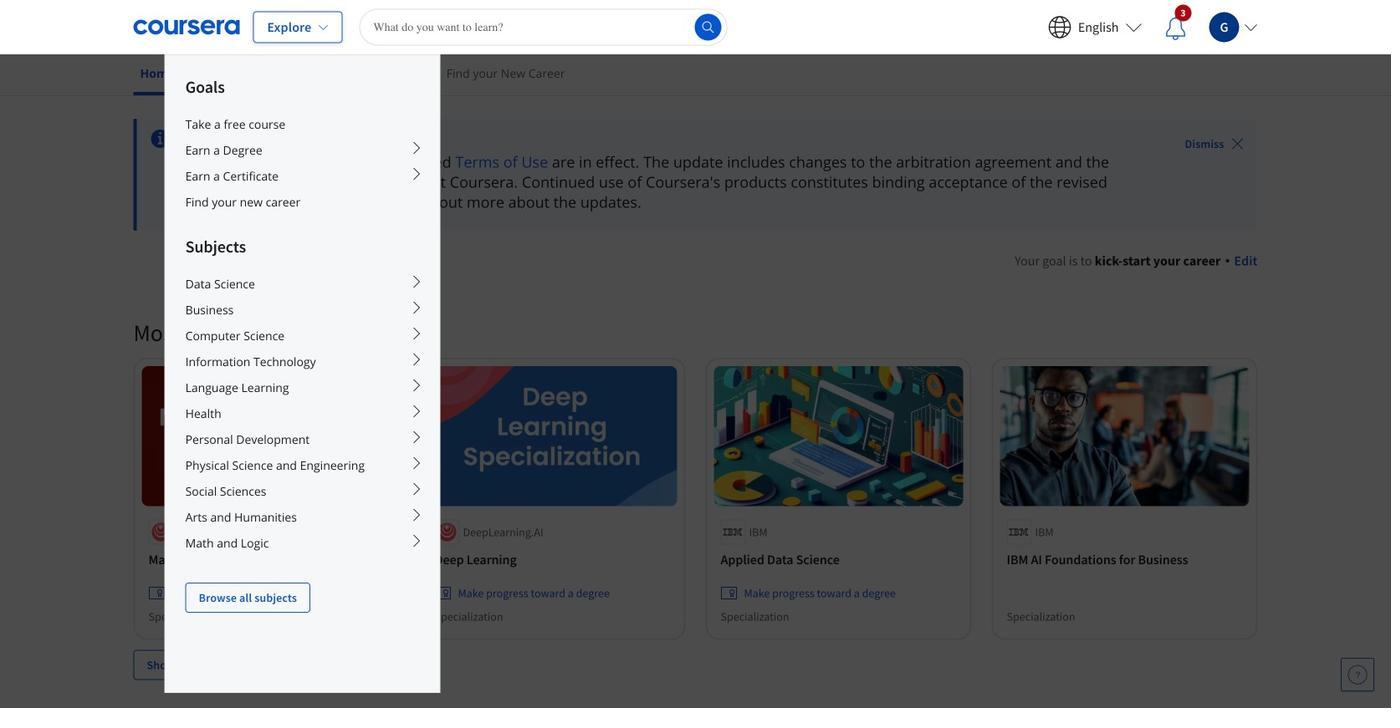 Task type: describe. For each thing, give the bounding box(es) containing it.
coursera image
[[134, 14, 240, 41]]



Task type: locate. For each thing, give the bounding box(es) containing it.
What do you want to learn? text field
[[359, 9, 728, 46]]

main content
[[0, 98, 1392, 709]]

most popular certificates collection element
[[123, 291, 1269, 708]]

None search field
[[359, 9, 728, 46]]

help center image
[[1348, 665, 1369, 686]]

information: we have updated our terms of use element
[[180, 129, 1139, 149]]

explore menu element
[[165, 55, 440, 614]]



Task type: vqa. For each thing, say whether or not it's contained in the screenshot.
Coursera image
yes



